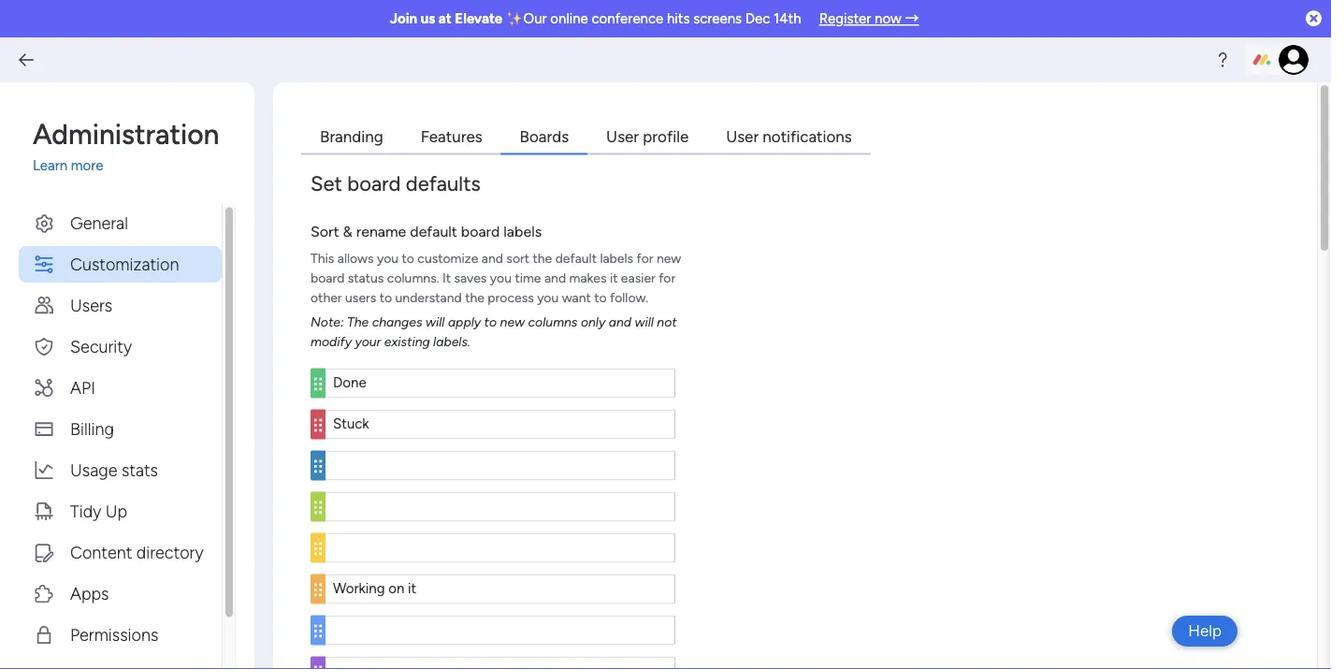 Task type: describe. For each thing, give the bounding box(es) containing it.
elevate
[[455, 10, 503, 27]]

features link
[[402, 120, 501, 155]]

security
[[70, 336, 132, 356]]

default inside the this allows you to customize and sort the default labels for new board status columns. it saves you time and makes it easier for other users to understand the process you want to follow. note: the changes will apply to new columns only and will not modify your existing labels.
[[556, 250, 597, 266]]

learn more link
[[33, 155, 236, 176]]

easier
[[621, 270, 656, 286]]

general
[[70, 212, 128, 233]]

user profile
[[607, 127, 689, 146]]

join us at elevate ✨ our online conference hits screens dec 14th
[[390, 10, 802, 27]]

user profile link
[[588, 120, 708, 155]]

drag anchor 3 image
[[311, 657, 326, 669]]

allows
[[338, 250, 374, 266]]

tidy
[[70, 501, 101, 521]]

customize
[[418, 250, 479, 266]]

modify
[[311, 334, 352, 350]]

features
[[421, 127, 483, 146]]

it
[[610, 270, 618, 286]]

sort
[[311, 223, 339, 241]]

register
[[820, 10, 872, 27]]

2 vertical spatial and
[[609, 314, 632, 330]]

✨
[[506, 10, 520, 27]]

board inside the this allows you to customize and sort the default labels for new board status columns. it saves you time and makes it easier for other users to understand the process you want to follow. note: the changes will apply to new columns only and will not modify your existing labels.
[[311, 270, 345, 286]]

1 horizontal spatial you
[[490, 270, 512, 286]]

user for user profile
[[607, 127, 639, 146]]

hits
[[667, 10, 690, 27]]

more
[[71, 157, 103, 174]]

this allows you to customize and sort the default labels for new board status columns. it saves you time and makes it easier for other users to understand the process you want to follow. note: the changes will apply to new columns only and will not modify your existing labels.
[[311, 250, 682, 350]]

0 horizontal spatial you
[[377, 250, 399, 266]]

branding link
[[301, 120, 402, 155]]

not
[[657, 314, 677, 330]]

0 vertical spatial labels
[[504, 223, 542, 241]]

→
[[905, 10, 919, 27]]

sort
[[507, 250, 530, 266]]

general button
[[19, 204, 222, 241]]

up
[[106, 501, 127, 521]]

0 horizontal spatial for
[[637, 250, 654, 266]]

join
[[390, 10, 418, 27]]

user notifications link
[[708, 120, 871, 155]]

back to workspace image
[[17, 51, 36, 69]]

usage stats button
[[19, 452, 222, 488]]

tidy up
[[70, 501, 127, 521]]

time
[[515, 270, 541, 286]]

usage
[[70, 460, 117, 480]]

apply
[[448, 314, 481, 330]]

us
[[421, 10, 435, 27]]

content directory button
[[19, 534, 222, 570]]

api button
[[19, 369, 222, 406]]

permissions button
[[19, 616, 222, 653]]

columns.
[[387, 270, 439, 286]]

our
[[524, 10, 547, 27]]

columns
[[528, 314, 578, 330]]

boards link
[[501, 120, 588, 155]]

only
[[581, 314, 606, 330]]

administration
[[33, 117, 219, 151]]

2 horizontal spatial board
[[461, 223, 500, 241]]

stats
[[122, 460, 158, 480]]

1 horizontal spatial and
[[545, 270, 566, 286]]

0 vertical spatial new
[[657, 250, 682, 266]]

this
[[311, 250, 334, 266]]

register now →
[[820, 10, 919, 27]]

help
[[1189, 621, 1222, 641]]

follow.
[[610, 290, 649, 306]]

apps button
[[19, 575, 222, 612]]

customization
[[70, 254, 179, 274]]

help image
[[1214, 51, 1233, 69]]

learn
[[33, 157, 67, 174]]

other
[[311, 290, 342, 306]]

kendall parks image
[[1279, 45, 1309, 75]]

at
[[439, 10, 452, 27]]

process
[[488, 290, 534, 306]]

now
[[875, 10, 902, 27]]



Task type: vqa. For each thing, say whether or not it's contained in the screenshot.
Billing 'button'
yes



Task type: locate. For each thing, give the bounding box(es) containing it.
0 vertical spatial and
[[482, 250, 503, 266]]

and down follow. at top left
[[609, 314, 632, 330]]

register now → link
[[820, 10, 919, 27]]

labels inside the this allows you to customize and sort the default labels for new board status columns. it saves you time and makes it easier for other users to understand the process you want to follow. note: the changes will apply to new columns only and will not modify your existing labels.
[[600, 250, 634, 266]]

2 horizontal spatial you
[[537, 290, 559, 306]]

profile
[[643, 127, 689, 146]]

to up columns.
[[402, 250, 415, 266]]

1 vertical spatial and
[[545, 270, 566, 286]]

dec
[[746, 10, 771, 27]]

boards
[[520, 127, 569, 146]]

the up time
[[533, 250, 552, 266]]

the
[[533, 250, 552, 266], [465, 290, 485, 306]]

and
[[482, 250, 503, 266], [545, 270, 566, 286], [609, 314, 632, 330]]

content
[[70, 542, 132, 562]]

user
[[607, 127, 639, 146], [726, 127, 759, 146]]

for
[[637, 250, 654, 266], [659, 270, 676, 286]]

users
[[70, 295, 112, 315]]

default up makes
[[556, 250, 597, 266]]

for up 'easier'
[[637, 250, 654, 266]]

1 horizontal spatial user
[[726, 127, 759, 146]]

labels up the sort
[[504, 223, 542, 241]]

1 horizontal spatial labels
[[600, 250, 634, 266]]

0 vertical spatial for
[[637, 250, 654, 266]]

0 vertical spatial default
[[410, 223, 458, 241]]

want
[[562, 290, 591, 306]]

1 vertical spatial for
[[659, 270, 676, 286]]

billing
[[70, 418, 114, 438]]

it
[[443, 270, 451, 286]]

new down the process
[[500, 314, 525, 330]]

1 user from the left
[[607, 127, 639, 146]]

1 will from the left
[[426, 314, 445, 330]]

will left not
[[635, 314, 654, 330]]

billing button
[[19, 410, 222, 447]]

status
[[348, 270, 384, 286]]

branding
[[320, 127, 383, 146]]

1 horizontal spatial for
[[659, 270, 676, 286]]

tidy up button
[[19, 493, 222, 529]]

notifications
[[763, 127, 852, 146]]

directory
[[136, 542, 204, 562]]

users
[[345, 290, 377, 306]]

None text field
[[326, 368, 676, 398], [326, 451, 676, 481], [326, 533, 676, 563], [326, 574, 676, 604], [326, 657, 676, 669], [326, 368, 676, 398], [326, 451, 676, 481], [326, 533, 676, 563], [326, 574, 676, 604], [326, 657, 676, 669]]

0 horizontal spatial default
[[410, 223, 458, 241]]

1 horizontal spatial board
[[347, 171, 401, 196]]

you up the process
[[490, 270, 512, 286]]

for right 'easier'
[[659, 270, 676, 286]]

note:
[[311, 314, 344, 330]]

rename
[[356, 223, 406, 241]]

None text field
[[326, 409, 676, 439], [326, 492, 676, 522], [326, 615, 676, 645], [326, 409, 676, 439], [326, 492, 676, 522], [326, 615, 676, 645]]

labels.
[[433, 334, 471, 350]]

conference
[[592, 10, 664, 27]]

new up not
[[657, 250, 682, 266]]

user notifications
[[726, 127, 852, 146]]

usage stats
[[70, 460, 158, 480]]

14th
[[774, 10, 802, 27]]

users button
[[19, 287, 222, 323]]

defaults
[[406, 171, 481, 196]]

user left profile
[[607, 127, 639, 146]]

&
[[343, 223, 353, 241]]

and right time
[[545, 270, 566, 286]]

0 vertical spatial board
[[347, 171, 401, 196]]

screens
[[694, 10, 742, 27]]

0 horizontal spatial new
[[500, 314, 525, 330]]

1 vertical spatial the
[[465, 290, 485, 306]]

0 horizontal spatial the
[[465, 290, 485, 306]]

board up other
[[311, 270, 345, 286]]

1 vertical spatial labels
[[600, 250, 634, 266]]

will down understand
[[426, 314, 445, 330]]

customization button
[[19, 246, 222, 282]]

1 horizontal spatial will
[[635, 314, 654, 330]]

apps
[[70, 583, 109, 603]]

the down saves
[[465, 290, 485, 306]]

2 vertical spatial board
[[311, 270, 345, 286]]

1 vertical spatial new
[[500, 314, 525, 330]]

1 vertical spatial default
[[556, 250, 597, 266]]

to down makes
[[595, 290, 607, 306]]

0 horizontal spatial labels
[[504, 223, 542, 241]]

help button
[[1173, 616, 1238, 647]]

and left the sort
[[482, 250, 503, 266]]

makes
[[570, 270, 607, 286]]

existing
[[384, 334, 430, 350]]

changes
[[372, 314, 423, 330]]

set board defaults
[[311, 171, 481, 196]]

2 vertical spatial you
[[537, 290, 559, 306]]

board right set
[[347, 171, 401, 196]]

board up 'customize'
[[461, 223, 500, 241]]

saves
[[454, 270, 487, 286]]

set
[[311, 171, 342, 196]]

2 horizontal spatial and
[[609, 314, 632, 330]]

your
[[355, 334, 381, 350]]

user left notifications
[[726, 127, 759, 146]]

0 horizontal spatial will
[[426, 314, 445, 330]]

labels up 'it'
[[600, 250, 634, 266]]

0 vertical spatial the
[[533, 250, 552, 266]]

0 vertical spatial you
[[377, 250, 399, 266]]

sort & rename default board labels
[[311, 223, 542, 241]]

user for user notifications
[[726, 127, 759, 146]]

2 will from the left
[[635, 314, 654, 330]]

1 horizontal spatial the
[[533, 250, 552, 266]]

permissions
[[70, 624, 158, 644]]

0 horizontal spatial user
[[607, 127, 639, 146]]

default
[[410, 223, 458, 241], [556, 250, 597, 266]]

understand
[[395, 290, 462, 306]]

new
[[657, 250, 682, 266], [500, 314, 525, 330]]

default up 'customize'
[[410, 223, 458, 241]]

1 vertical spatial you
[[490, 270, 512, 286]]

1 vertical spatial board
[[461, 223, 500, 241]]

labels
[[504, 223, 542, 241], [600, 250, 634, 266]]

content directory
[[70, 542, 204, 562]]

board
[[347, 171, 401, 196], [461, 223, 500, 241], [311, 270, 345, 286]]

the
[[347, 314, 369, 330]]

1 horizontal spatial new
[[657, 250, 682, 266]]

0 horizontal spatial and
[[482, 250, 503, 266]]

you
[[377, 250, 399, 266], [490, 270, 512, 286], [537, 290, 559, 306]]

to
[[402, 250, 415, 266], [380, 290, 392, 306], [595, 290, 607, 306], [484, 314, 497, 330]]

to right apply
[[484, 314, 497, 330]]

api
[[70, 377, 95, 397]]

administration learn more
[[33, 117, 219, 174]]

0 horizontal spatial board
[[311, 270, 345, 286]]

2 user from the left
[[726, 127, 759, 146]]

security button
[[19, 328, 222, 365]]

you up columns
[[537, 290, 559, 306]]

to right users
[[380, 290, 392, 306]]

online
[[551, 10, 588, 27]]

you down rename
[[377, 250, 399, 266]]

1 horizontal spatial default
[[556, 250, 597, 266]]



